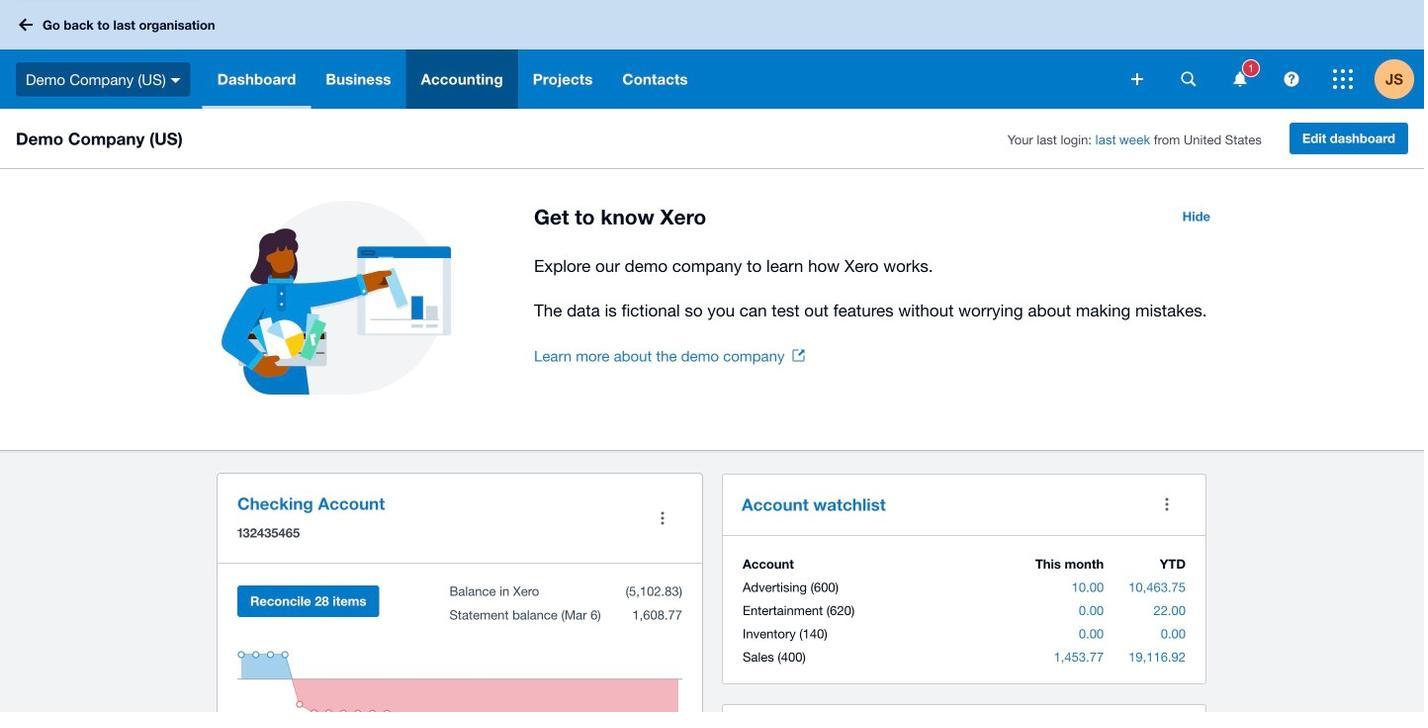 Task type: vqa. For each thing, say whether or not it's contained in the screenshot.
Delete line item icon
no



Task type: describe. For each thing, give the bounding box(es) containing it.
1 horizontal spatial svg image
[[1284, 72, 1299, 87]]

2 horizontal spatial svg image
[[1333, 69, 1353, 89]]

0 horizontal spatial svg image
[[1181, 72, 1196, 87]]

manage menu toggle image
[[643, 499, 682, 538]]



Task type: locate. For each thing, give the bounding box(es) containing it.
svg image
[[1333, 69, 1353, 89], [1181, 72, 1196, 87], [1284, 72, 1299, 87]]

banner
[[0, 0, 1424, 109]]

svg image
[[19, 18, 33, 31], [1234, 72, 1247, 87], [1132, 73, 1143, 85], [171, 78, 181, 83]]

intro banner body element
[[534, 252, 1223, 324]]



